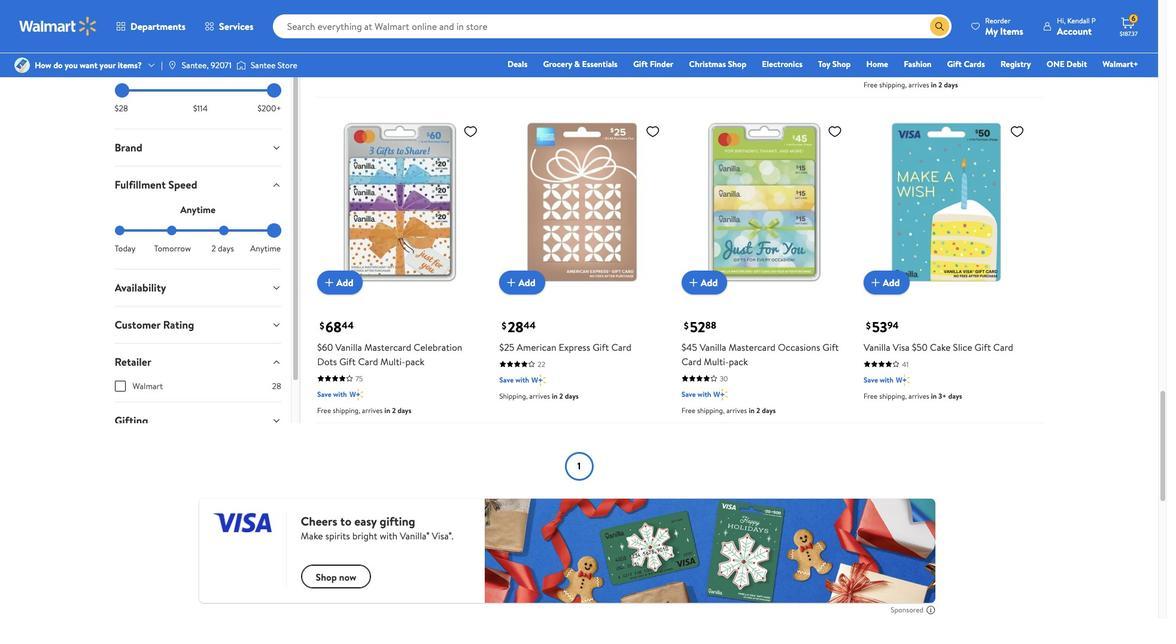 Task type: vqa. For each thing, say whether or not it's contained in the screenshot.


Task type: locate. For each thing, give the bounding box(es) containing it.
shipping, for vanilla visa $50 cake slice gift card
[[880, 391, 907, 401]]

hi,
[[1058, 15, 1066, 25]]

1 horizontal spatial express
[[559, 341, 591, 354]]

anytime down speed
[[180, 203, 216, 216]]

santee, 92071
[[182, 59, 232, 71]]

shipping,
[[500, 391, 528, 401]]

add to cart image up the 68
[[322, 275, 337, 290]]

save for $50 vanilla visa birthday confetti gift card
[[864, 64, 879, 74]]

2 mastercard from the left
[[729, 341, 776, 354]]

save up free shipping, arrives in 3+ days at the right of the page
[[864, 375, 879, 385]]

free shipping, arrives in 2 days for with
[[682, 66, 776, 76]]

1 shop from the left
[[728, 58, 747, 70]]

1 horizontal spatial $28
[[173, 63, 188, 76]]

44 inside $ 28 44
[[524, 319, 536, 332]]

free shipping, arrives in 2 days down 30
[[682, 405, 776, 416]]

$50 for $50 vanilla visa luxe bow gift card
[[500, 15, 515, 28]]

 image
[[168, 60, 177, 70]]

$28 up brand
[[115, 102, 128, 114]]

american for $50
[[335, 15, 375, 28]]

$60
[[317, 341, 333, 354]]

visa up 41 on the bottom of page
[[893, 341, 910, 354]]

shop right toy
[[833, 58, 851, 70]]

shipping, down walmart plus icon
[[333, 405, 361, 416]]

1 horizontal spatial multi-
[[704, 355, 729, 368]]

1 mastercard from the left
[[365, 341, 412, 354]]

in down '$45 vanilla mastercard occasions gift card multi-pack'
[[749, 405, 755, 416]]

free shipping, arrives in 2 days down fashion
[[864, 80, 959, 90]]

days up availability 'tab' on the left top of the page
[[218, 242, 234, 254]]

arrives
[[545, 66, 565, 76], [727, 66, 748, 76], [909, 80, 930, 90], [530, 391, 550, 401], [909, 391, 930, 401], [362, 405, 383, 416], [727, 405, 748, 416]]

3 add from the left
[[701, 276, 718, 289]]

0 horizontal spatial shop
[[728, 58, 747, 70]]

vanilla up 33
[[518, 15, 544, 28]]

4 add button from the left
[[864, 271, 910, 295]]

$60 vanilla mastercard celebration dots gift card multi-pack
[[317, 341, 463, 368]]

4 $ from the left
[[867, 319, 871, 332]]

toy shop link
[[813, 57, 857, 71]]

2 down '$45 vanilla mastercard occasions gift card multi-pack'
[[757, 405, 761, 416]]

1 horizontal spatial  image
[[237, 59, 246, 71]]

toy
[[819, 58, 831, 70]]

save with
[[317, 49, 347, 60], [500, 49, 530, 60], [682, 49, 712, 60], [864, 64, 894, 74], [500, 375, 530, 385], [864, 375, 894, 385], [317, 389, 347, 399], [682, 389, 712, 399]]

arrives for $50 vanilla visa with love gift card
[[727, 66, 748, 76]]

days right the 3+
[[949, 391, 963, 401]]

vanilla
[[518, 15, 544, 28], [700, 15, 727, 28], [882, 15, 909, 28], [336, 341, 362, 354], [700, 341, 727, 354], [864, 341, 891, 354]]

0 horizontal spatial mastercard
[[365, 341, 412, 354]]

speed
[[168, 177, 197, 192]]

shop for toy shop
[[833, 58, 851, 70]]

$28 for $28
[[115, 102, 128, 114]]

1 pack from the left
[[406, 355, 425, 368]]

save with for $50 american express gift card
[[317, 49, 347, 60]]

save down $45 at the right bottom of page
[[682, 389, 696, 399]]

in left the &
[[567, 66, 573, 76]]

walmart plus image
[[350, 49, 364, 61], [532, 49, 546, 61], [714, 49, 728, 61], [897, 63, 911, 75], [532, 374, 546, 386], [897, 374, 911, 386], [714, 389, 728, 401]]

dots
[[317, 355, 337, 368]]

$ for 53
[[867, 319, 871, 332]]

0 horizontal spatial american
[[335, 15, 375, 28]]

arrives left the 3+
[[909, 391, 930, 401]]

visa inside $50 vanilla visa birthday confetti gift card
[[911, 15, 928, 28]]

$ left 52
[[684, 319, 689, 332]]

92071
[[211, 59, 232, 71]]

arrives right christmas
[[727, 66, 748, 76]]

$ inside '$ 52 88'
[[684, 319, 689, 332]]

0 vertical spatial american
[[335, 15, 375, 28]]

occasions
[[778, 341, 821, 354]]

shop for christmas shop
[[728, 58, 747, 70]]

mastercard left occasions
[[729, 341, 776, 354]]

$200 range field
[[115, 89, 281, 91]]

1 horizontal spatial 28
[[508, 317, 524, 337]]

tomorrow
[[154, 242, 191, 254]]

save with for $50 vanilla visa with love gift card
[[682, 49, 712, 60]]

$50 vanilla visa with love gift card
[[682, 15, 831, 28]]

save with for $50 vanilla visa luxe bow gift card
[[500, 49, 530, 60]]

2 44 from the left
[[524, 319, 536, 332]]

 image left how on the top of page
[[14, 57, 30, 73]]

arrives right shipping,
[[530, 391, 550, 401]]

2 right shipping,
[[560, 391, 564, 401]]

vanilla up '45'
[[700, 15, 727, 28]]

$200+
[[196, 63, 223, 76], [258, 102, 281, 114]]

save for $60 vanilla mastercard celebration dots gift card multi-pack
[[317, 389, 332, 399]]

1 horizontal spatial american
[[517, 341, 557, 354]]

free for $45 vanilla mastercard occasions gift card multi-pack
[[682, 405, 696, 416]]

add to cart image up 53
[[869, 275, 883, 290]]

departments button
[[107, 12, 195, 41]]

shipping, for $45 vanilla mastercard occasions gift card multi-pack
[[698, 405, 725, 416]]

in for $45 vanilla mastercard occasions gift card multi-pack
[[749, 405, 755, 416]]

2 multi- from the left
[[704, 355, 729, 368]]

shipping, left grocery
[[515, 66, 543, 76]]

2 right tomorrow
[[212, 242, 216, 254]]

None radio
[[219, 226, 229, 235]]

1 link
[[565, 452, 594, 481]]

0 vertical spatial $28
[[173, 63, 188, 76]]

1 horizontal spatial shop
[[833, 58, 851, 70]]

2 add from the left
[[519, 276, 536, 289]]

mastercard left celebration
[[365, 341, 412, 354]]

0 horizontal spatial  image
[[14, 57, 30, 73]]

88
[[706, 319, 717, 332]]

add up $ 28 44
[[519, 276, 536, 289]]

walmart+
[[1103, 58, 1139, 70]]

anytime inside how fast do you want your order? option group
[[250, 242, 281, 254]]

1 vertical spatial $28
[[115, 102, 128, 114]]

33
[[538, 34, 546, 44]]

luxe
[[566, 15, 585, 28]]

days for vanilla visa $50 cake slice gift card
[[949, 391, 963, 401]]

free
[[500, 66, 514, 76], [682, 66, 696, 76], [864, 80, 878, 90], [864, 391, 878, 401], [317, 405, 331, 416], [682, 405, 696, 416]]

6 $187.37
[[1121, 13, 1139, 38]]

with
[[748, 15, 768, 28]]

$ up $25
[[502, 319, 507, 332]]

save with left walmart plus icon
[[317, 389, 347, 399]]

4 add from the left
[[883, 276, 901, 289]]

save with up free shipping, arrives in 3+ days at the right of the page
[[864, 375, 894, 385]]

visa left with
[[729, 15, 746, 28]]

add button up 94
[[864, 271, 910, 295]]

vanilla right $60
[[336, 341, 362, 354]]

0 vertical spatial express
[[377, 15, 409, 28]]

add for 52
[[701, 276, 718, 289]]

add button
[[317, 271, 363, 295], [500, 271, 546, 295], [682, 271, 728, 295], [864, 271, 910, 295]]

walmart plus image up 'shipping, arrives in 2 days' at the bottom of page
[[532, 374, 546, 386]]

None range field
[[115, 229, 281, 232]]

essentials
[[582, 58, 618, 70]]

1 44 from the left
[[342, 319, 354, 332]]

$ inside $ 28 44
[[502, 319, 507, 332]]

free shipping, arrives in 2 days for birthday
[[864, 80, 959, 90]]

price tab
[[105, 26, 291, 63]]

$ inside the $ 68 44
[[320, 319, 325, 332]]

save with for $25 american express gift card
[[500, 375, 530, 385]]

Anytime radio
[[272, 226, 281, 235]]

visa
[[547, 15, 564, 28], [729, 15, 746, 28], [911, 15, 928, 28], [893, 341, 910, 354]]

in down fashion
[[932, 80, 937, 90]]

registry
[[1001, 58, 1032, 70]]

walmart plus image for $50 vanilla visa luxe bow gift card
[[532, 49, 546, 61]]

28
[[508, 317, 524, 337], [272, 380, 281, 392]]

$ left the 68
[[320, 319, 325, 332]]

arrives for $50 vanilla visa birthday confetti gift card
[[909, 80, 930, 90]]

1 horizontal spatial pack
[[729, 355, 749, 368]]

gift cards
[[948, 58, 986, 70]]

2 right grocery
[[575, 66, 578, 76]]

$114
[[193, 102, 208, 114]]

75
[[356, 374, 363, 384]]

0 horizontal spatial $28
[[115, 102, 128, 114]]

0 horizontal spatial pack
[[406, 355, 425, 368]]

kendall
[[1068, 15, 1091, 25]]

card inside '$45 vanilla mastercard occasions gift card multi-pack'
[[682, 355, 702, 368]]

walmart+ link
[[1098, 57, 1145, 71]]

christmas shop
[[690, 58, 747, 70]]

3 add to cart image from the left
[[869, 275, 883, 290]]

days right grocery
[[580, 66, 594, 76]]

None checkbox
[[115, 381, 125, 391]]

mastercard inside '$45 vanilla mastercard occasions gift card multi-pack'
[[729, 341, 776, 354]]

in down $60 vanilla mastercard celebration dots gift card multi-pack
[[385, 405, 391, 416]]

customer rating button
[[105, 306, 291, 343]]

availability tab
[[105, 269, 291, 306]]

$25 american express gift card image
[[500, 119, 665, 285]]

vanilla visa $50 cake slice gift card image
[[864, 119, 1030, 285]]

1 horizontal spatial 44
[[524, 319, 536, 332]]

free shipping, arrives in 2 days down walmart plus icon
[[317, 405, 412, 416]]

save with left fashion link at the right of page
[[864, 64, 894, 74]]

2 shop from the left
[[833, 58, 851, 70]]

shipping, down home
[[880, 80, 907, 90]]

add up 94
[[883, 276, 901, 289]]

days for $50 vanilla visa luxe bow gift card
[[580, 66, 594, 76]]

you
[[65, 59, 78, 71]]

walmart plus image down '45'
[[714, 49, 728, 61]]

american up '22'
[[517, 341, 557, 354]]

days down $60 vanilla mastercard celebration dots gift card multi-pack
[[398, 405, 412, 416]]

card inside $50 vanilla visa birthday confetti gift card
[[864, 30, 884, 43]]

save right finder
[[682, 49, 696, 60]]

44 up $25 american express gift card
[[524, 319, 536, 332]]

save with right the "store"
[[317, 49, 347, 60]]

0 vertical spatial 28
[[508, 317, 524, 337]]

save with for $60 vanilla mastercard celebration dots gift card multi-pack
[[317, 389, 347, 399]]

walmart plus image for $45 vanilla mastercard occasions gift card multi-pack
[[714, 389, 728, 401]]

2 down gift cards link
[[939, 80, 943, 90]]

save with down $45 at the right bottom of page
[[682, 389, 712, 399]]

$ inside $ 53 94
[[867, 319, 871, 332]]

free shipping, arrives in 2 days down 33
[[500, 66, 594, 76]]

$50 for $50 american express gift card
[[317, 15, 333, 28]]

save with up shipping,
[[500, 375, 530, 385]]

days
[[580, 66, 594, 76], [762, 66, 776, 76], [945, 80, 959, 90], [218, 242, 234, 254], [565, 391, 579, 401], [949, 391, 963, 401], [398, 405, 412, 416], [762, 405, 776, 416]]

0 horizontal spatial anytime
[[180, 203, 216, 216]]

3 $ from the left
[[684, 319, 689, 332]]

2 $ from the left
[[502, 319, 507, 332]]

1 $ from the left
[[320, 319, 325, 332]]

in left electronics
[[749, 66, 755, 76]]

2 pack from the left
[[729, 355, 749, 368]]

shipping,
[[515, 66, 543, 76], [698, 66, 725, 76], [880, 80, 907, 90], [880, 391, 907, 401], [333, 405, 361, 416], [698, 405, 725, 416]]

1 horizontal spatial $200+
[[258, 102, 281, 114]]

3 add button from the left
[[682, 271, 728, 295]]

save with for vanilla visa $50 cake slice gift card
[[864, 375, 894, 385]]

walmart plus image down 41 on the bottom of page
[[897, 374, 911, 386]]

shop down '45'
[[728, 58, 747, 70]]

ad disclaimer and feedback image
[[927, 605, 936, 615]]

shipping, down 30
[[698, 405, 725, 416]]

p
[[1092, 15, 1097, 25]]

arrives for $45 vanilla mastercard occasions gift card multi-pack
[[727, 405, 748, 416]]

Walmart Site-Wide search field
[[273, 14, 952, 38]]

vanilla inside $50 vanilla visa birthday confetti gift card
[[882, 15, 909, 28]]

2 left electronics
[[757, 66, 761, 76]]

add button up 88
[[682, 271, 728, 295]]

shop
[[728, 58, 747, 70], [833, 58, 851, 70]]

$200+ right the "-"
[[196, 63, 223, 76]]

days down gift cards link
[[945, 80, 959, 90]]

vanilla inside '$45 vanilla mastercard occasions gift card multi-pack'
[[700, 341, 727, 354]]

2 horizontal spatial add to cart image
[[869, 275, 883, 290]]

$28
[[173, 63, 188, 76], [115, 102, 128, 114]]

mastercard for 52
[[729, 341, 776, 354]]

arrives left the &
[[545, 66, 565, 76]]

add button up the $ 68 44
[[317, 271, 363, 295]]

arrives for $60 vanilla mastercard celebration dots gift card multi-pack
[[362, 405, 383, 416]]

with for $50 american express gift card
[[333, 49, 347, 60]]

visa left search icon
[[911, 15, 928, 28]]

0 horizontal spatial multi-
[[381, 355, 406, 368]]

save left grocery
[[500, 49, 514, 60]]

$28 left the "-"
[[173, 63, 188, 76]]

save up shipping,
[[500, 375, 514, 385]]

days for $45 vanilla mastercard occasions gift card multi-pack
[[762, 405, 776, 416]]

free shipping, arrives in 2 days down '45'
[[682, 66, 776, 76]]

$ left 53
[[867, 319, 871, 332]]

1 vertical spatial express
[[559, 341, 591, 354]]

add up 88
[[701, 276, 718, 289]]

free for $50 vanilla visa luxe bow gift card
[[500, 66, 514, 76]]

american up 70
[[335, 15, 375, 28]]

$25 american express gift card
[[500, 341, 632, 354]]

multi- inside $60 vanilla mastercard celebration dots gift card multi-pack
[[381, 355, 406, 368]]

add up the $ 68 44
[[337, 276, 354, 289]]

1 multi- from the left
[[381, 355, 406, 368]]

0 horizontal spatial 44
[[342, 319, 354, 332]]

0 horizontal spatial add to cart image
[[322, 275, 337, 290]]

save with left grocery
[[500, 49, 530, 60]]

vanilla down 53
[[864, 341, 891, 354]]

53
[[873, 317, 888, 337]]

vanilla up 133
[[882, 15, 909, 28]]

2 add button from the left
[[500, 271, 546, 295]]

save with right finder
[[682, 49, 712, 60]]

1 horizontal spatial anytime
[[250, 242, 281, 254]]

1 horizontal spatial add to cart image
[[504, 275, 519, 290]]

santee,
[[182, 59, 209, 71]]

shipping, down 41 on the bottom of page
[[880, 391, 907, 401]]

1 vertical spatial $200+
[[258, 102, 281, 114]]

free shipping, arrives in 2 days
[[500, 66, 594, 76], [682, 66, 776, 76], [864, 80, 959, 90], [317, 405, 412, 416], [682, 405, 776, 416]]

in left the 3+
[[932, 391, 937, 401]]

2 down $60 vanilla mastercard celebration dots gift card multi-pack
[[392, 405, 396, 416]]

toy shop
[[819, 58, 851, 70]]

express for $50 american express gift card
[[377, 15, 409, 28]]

gift inside $50 vanilla visa birthday confetti gift card
[[1005, 15, 1022, 28]]

$28 - $200+
[[173, 63, 223, 76]]

$200+ down santee store
[[258, 102, 281, 114]]

walmart plus image down 133
[[897, 63, 911, 75]]

add to cart image
[[322, 275, 337, 290], [504, 275, 519, 290], [869, 275, 883, 290]]

deals
[[508, 58, 528, 70]]

multi-
[[381, 355, 406, 368], [704, 355, 729, 368]]

1 vertical spatial 28
[[272, 380, 281, 392]]

$50 inside $50 vanilla visa birthday confetti gift card
[[864, 15, 880, 28]]

pack
[[406, 355, 425, 368], [729, 355, 749, 368]]

how do you want your items?
[[35, 59, 142, 71]]

walmart plus image down 33
[[532, 49, 546, 61]]

0 horizontal spatial express
[[377, 15, 409, 28]]

$ for 28
[[502, 319, 507, 332]]

 image
[[14, 57, 30, 73], [237, 59, 246, 71]]

1 vertical spatial anytime
[[250, 242, 281, 254]]

days down '$45 vanilla mastercard occasions gift card multi-pack'
[[762, 405, 776, 416]]

with
[[333, 49, 347, 60], [516, 49, 530, 60], [698, 49, 712, 60], [880, 64, 894, 74], [516, 375, 530, 385], [880, 375, 894, 385], [333, 389, 347, 399], [698, 389, 712, 399]]

$50 vanilla visa luxe bow gift card
[[500, 15, 647, 28]]

1 horizontal spatial mastercard
[[729, 341, 776, 354]]

0 horizontal spatial $200+
[[196, 63, 223, 76]]

2 add to cart image from the left
[[504, 275, 519, 290]]

free shipping, arrives in 2 days for celebration
[[317, 405, 412, 416]]

gifting
[[115, 413, 148, 428]]

2 for $50 vanilla visa birthday confetti gift card
[[939, 80, 943, 90]]

44 up $60 vanilla mastercard celebration dots gift card multi-pack
[[342, 319, 354, 332]]

services
[[219, 20, 254, 33]]

gift finder
[[634, 58, 674, 70]]

with for $50 vanilla visa with love gift card
[[698, 49, 712, 60]]

2 for $60 vanilla mastercard celebration dots gift card multi-pack
[[392, 405, 396, 416]]

visa for birthday
[[911, 15, 928, 28]]

1
[[578, 459, 581, 472]]

anytime down anytime option
[[250, 242, 281, 254]]

add to cart image for 53
[[869, 275, 883, 290]]

walmart plus image for $25 american express gift card
[[532, 374, 546, 386]]

card
[[430, 15, 450, 28], [626, 15, 647, 28], [811, 15, 831, 28], [864, 30, 884, 43], [612, 341, 632, 354], [994, 341, 1014, 354], [358, 355, 378, 368], [682, 355, 702, 368]]

 image right 92071
[[237, 59, 246, 71]]

vanilla inside $60 vanilla mastercard celebration dots gift card multi-pack
[[336, 341, 362, 354]]

gifting tab
[[105, 402, 291, 439]]

 image for santee store
[[237, 59, 246, 71]]

walmart image
[[19, 17, 97, 36]]

visa left luxe
[[547, 15, 564, 28]]

with for $25 american express gift card
[[516, 375, 530, 385]]

1 add button from the left
[[317, 271, 363, 295]]

save for vanilla visa $50 cake slice gift card
[[864, 375, 879, 385]]

1 add to cart image from the left
[[322, 275, 337, 290]]

save for $50 vanilla visa luxe bow gift card
[[500, 49, 514, 60]]

add to cart image up $ 28 44
[[504, 275, 519, 290]]

$50 american express gift card
[[317, 15, 450, 28]]

save left walmart plus icon
[[317, 389, 332, 399]]

1 add from the left
[[337, 276, 354, 289]]

in for $60 vanilla mastercard celebration dots gift card multi-pack
[[385, 405, 391, 416]]

anytime
[[180, 203, 216, 216], [250, 242, 281, 254]]

registry link
[[996, 57, 1037, 71]]

grocery
[[543, 58, 573, 70]]

arrives down 30
[[727, 405, 748, 416]]

days down love
[[762, 66, 776, 76]]

in for vanilla visa $50 cake slice gift card
[[932, 391, 937, 401]]

0 vertical spatial $200+
[[196, 63, 223, 76]]

visa for luxe
[[547, 15, 564, 28]]

walmart plus image down 30
[[714, 389, 728, 401]]

arrives down fashion
[[909, 80, 930, 90]]

brand
[[115, 140, 143, 155]]

44 inside the $ 68 44
[[342, 319, 354, 332]]

save right the "store"
[[317, 49, 332, 60]]

items
[[1001, 24, 1024, 37]]

add button up $ 28 44
[[500, 271, 546, 295]]

mastercard inside $60 vanilla mastercard celebration dots gift card multi-pack
[[365, 341, 412, 354]]

american for $25
[[517, 341, 557, 354]]

vanilla down 88
[[700, 341, 727, 354]]

1 vertical spatial american
[[517, 341, 557, 354]]

6
[[1132, 13, 1136, 23]]



Task type: describe. For each thing, give the bounding box(es) containing it.
vanilla visa $50 cake slice gift card
[[864, 341, 1014, 354]]

one
[[1047, 58, 1065, 70]]

fashion link
[[899, 57, 938, 71]]

shipping, arrives in 2 days
[[500, 391, 579, 401]]

finder
[[650, 58, 674, 70]]

account
[[1058, 24, 1093, 37]]

Today radio
[[115, 226, 124, 235]]

days for $50 vanilla visa with love gift card
[[762, 66, 776, 76]]

do
[[53, 59, 63, 71]]

22
[[538, 359, 546, 369]]

love
[[770, 15, 790, 28]]

gift inside $60 vanilla mastercard celebration dots gift card multi-pack
[[340, 355, 356, 368]]

add button for 52
[[682, 271, 728, 295]]

3+
[[939, 391, 947, 401]]

fulfillment speed button
[[105, 166, 291, 203]]

gift inside '$45 vanilla mastercard occasions gift card multi-pack'
[[823, 341, 840, 354]]

want
[[80, 59, 98, 71]]

departments
[[131, 20, 186, 33]]

41
[[903, 359, 909, 369]]

shipping, for $50 vanilla visa birthday confetti gift card
[[880, 80, 907, 90]]

0 horizontal spatial 28
[[272, 380, 281, 392]]

vanilla for $45 vanilla mastercard occasions gift card multi-pack
[[700, 341, 727, 354]]

celebration
[[414, 341, 463, 354]]

price
[[115, 37, 139, 52]]

$28 for $28 - $200+
[[173, 63, 188, 76]]

2 inside how fast do you want your order? option group
[[212, 242, 216, 254]]

gift finder link
[[628, 57, 679, 71]]

fulfillment speed tab
[[105, 166, 291, 203]]

shipping, for $50 vanilla visa with love gift card
[[698, 66, 725, 76]]

one debit link
[[1042, 57, 1093, 71]]

walmart
[[133, 380, 163, 392]]

cards
[[965, 58, 986, 70]]

$ 68 44
[[320, 317, 354, 337]]

2 for $50 vanilla visa luxe bow gift card
[[575, 66, 578, 76]]

save for $50 vanilla visa with love gift card
[[682, 49, 696, 60]]

availability
[[115, 280, 166, 295]]

slice
[[954, 341, 973, 354]]

68
[[326, 317, 342, 337]]

$28 range field
[[115, 89, 281, 91]]

with for $50 vanilla visa birthday confetti gift card
[[880, 64, 894, 74]]

Search search field
[[273, 14, 952, 38]]

add for 68
[[337, 276, 354, 289]]

in for $50 vanilla visa birthday confetti gift card
[[932, 80, 937, 90]]

arrives for $50 vanilla visa luxe bow gift card
[[545, 66, 565, 76]]

add to favorites list, $45 vanilla mastercard occasions gift card multi-pack image
[[828, 124, 843, 139]]

items?
[[118, 59, 142, 71]]

add button for 53
[[864, 271, 910, 295]]

$50 for $50 vanilla visa with love gift card
[[682, 15, 698, 28]]

walmart plus image for $50 vanilla visa birthday confetti gift card
[[897, 63, 911, 75]]

walmart plus image for vanilla visa $50 cake slice gift card
[[897, 374, 911, 386]]

add for 53
[[883, 276, 901, 289]]

retailer button
[[105, 344, 291, 380]]

arrives for vanilla visa $50 cake slice gift card
[[909, 391, 930, 401]]

brand tab
[[105, 129, 291, 166]]

hi, kendall p account
[[1058, 15, 1097, 37]]

vanilla for $50 vanilla visa luxe bow gift card
[[518, 15, 544, 28]]

how
[[35, 59, 51, 71]]

with for $60 vanilla mastercard celebration dots gift card multi-pack
[[333, 389, 347, 399]]

 image for how do you want your items?
[[14, 57, 30, 73]]

$60 vanilla mastercard celebration dots gift card multi-pack image
[[317, 119, 483, 285]]

2 for $50 vanilla visa with love gift card
[[757, 66, 761, 76]]

shipping, for $60 vanilla mastercard celebration dots gift card multi-pack
[[333, 405, 361, 416]]

santee
[[251, 59, 276, 71]]

vanilla for $50 vanilla visa birthday confetti gift card
[[882, 15, 909, 28]]

$45 vanilla mastercard occasions gift card multi-pack
[[682, 341, 840, 368]]

44 for 28
[[524, 319, 536, 332]]

fulfillment
[[115, 177, 166, 192]]

$ 53 94
[[867, 317, 899, 337]]

customer
[[115, 317, 161, 332]]

add button for 28
[[500, 271, 546, 295]]

days down $25 american express gift card
[[565, 391, 579, 401]]

christmas shop link
[[684, 57, 752, 71]]

search icon image
[[936, 22, 945, 31]]

add to favorites list, vanilla visa $50 cake slice gift card image
[[1011, 124, 1025, 139]]

my
[[986, 24, 999, 37]]

add to favorites list, $60 vanilla mastercard celebration dots gift card multi-pack image
[[464, 124, 478, 139]]

save with for $50 vanilla visa birthday confetti gift card
[[864, 64, 894, 74]]

add to cart image for 28
[[504, 275, 519, 290]]

express for $25 american express gift card
[[559, 341, 591, 354]]

cake
[[931, 341, 951, 354]]

vanilla for $50 vanilla visa with love gift card
[[700, 15, 727, 28]]

free for $50 vanilla visa with love gift card
[[682, 66, 696, 76]]

visa for with
[[729, 15, 746, 28]]

retailer tab
[[105, 344, 291, 380]]

multi- inside '$45 vanilla mastercard occasions gift card multi-pack'
[[704, 355, 729, 368]]

grocery & essentials
[[543, 58, 618, 70]]

$45 vanilla mastercard occasions gift card multi-pack image
[[682, 119, 848, 285]]

in for $50 vanilla visa luxe bow gift card
[[567, 66, 573, 76]]

-
[[190, 63, 194, 76]]

your
[[100, 59, 116, 71]]

walmart plus image for $50 vanilla visa with love gift card
[[714, 49, 728, 61]]

pack inside '$45 vanilla mastercard occasions gift card multi-pack'
[[729, 355, 749, 368]]

free for $50 vanilla visa birthday confetti gift card
[[864, 80, 878, 90]]

walmart plus image
[[350, 389, 364, 401]]

electronics
[[763, 58, 803, 70]]

2 for $45 vanilla mastercard occasions gift card multi-pack
[[757, 405, 761, 416]]

electronics link
[[757, 57, 809, 71]]

&
[[575, 58, 580, 70]]

reorder my items
[[986, 15, 1024, 37]]

free for vanilla visa $50 cake slice gift card
[[864, 391, 878, 401]]

services button
[[195, 12, 263, 41]]

$ 52 88
[[684, 317, 717, 337]]

today
[[115, 242, 136, 254]]

$25
[[500, 341, 515, 354]]

days inside how fast do you want your order? option group
[[218, 242, 234, 254]]

pack inside $60 vanilla mastercard celebration dots gift card multi-pack
[[406, 355, 425, 368]]

deals link
[[502, 57, 533, 71]]

in right shipping,
[[552, 391, 558, 401]]

free shipping, arrives in 3+ days
[[864, 391, 963, 401]]

shipping, for $50 vanilla visa luxe bow gift card
[[515, 66, 543, 76]]

home link
[[862, 57, 894, 71]]

fashion
[[904, 58, 932, 70]]

with for $45 vanilla mastercard occasions gift card multi-pack
[[698, 389, 712, 399]]

44 for 68
[[342, 319, 354, 332]]

free shipping, arrives in 2 days for occasions
[[682, 405, 776, 416]]

customer rating
[[115, 317, 194, 332]]

save with for $45 vanilla mastercard occasions gift card multi-pack
[[682, 389, 712, 399]]

mastercard for 68
[[365, 341, 412, 354]]

add to cart image for 68
[[322, 275, 337, 290]]

brand button
[[105, 129, 291, 166]]

sponsored
[[891, 605, 924, 615]]

walmart plus image for $50 american express gift card
[[350, 49, 364, 61]]

save for $25 american express gift card
[[500, 375, 514, 385]]

days for $50 vanilla visa birthday confetti gift card
[[945, 80, 959, 90]]

retailer
[[115, 354, 152, 369]]

free for $60 vanilla mastercard celebration dots gift card multi-pack
[[317, 405, 331, 416]]

card inside $60 vanilla mastercard celebration dots gift card multi-pack
[[358, 355, 378, 368]]

add to cart image
[[687, 275, 701, 290]]

vanilla for $60 vanilla mastercard celebration dots gift card multi-pack
[[336, 341, 362, 354]]

price button
[[105, 26, 291, 63]]

home
[[867, 58, 889, 70]]

$50 vanilla visa birthday confetti gift card
[[864, 15, 1022, 43]]

save for $50 american express gift card
[[317, 49, 332, 60]]

confetti
[[968, 15, 1003, 28]]

one debit
[[1047, 58, 1088, 70]]

gifting button
[[105, 402, 291, 439]]

save for $45 vanilla mastercard occasions gift card multi-pack
[[682, 389, 696, 399]]

$50 for $50 vanilla visa birthday confetti gift card
[[864, 15, 880, 28]]

customer rating tab
[[105, 306, 291, 343]]

52
[[690, 317, 706, 337]]

bow
[[587, 15, 605, 28]]

store
[[278, 59, 298, 71]]

in for $50 vanilla visa with love gift card
[[749, 66, 755, 76]]

with for $50 vanilla visa luxe bow gift card
[[516, 49, 530, 60]]

0 vertical spatial anytime
[[180, 203, 216, 216]]

how fast do you want your order? option group
[[115, 226, 281, 254]]

free shipping, arrives in 2 days for luxe
[[500, 66, 594, 76]]

add button for 68
[[317, 271, 363, 295]]

grocery & essentials link
[[538, 57, 623, 71]]

$ for 68
[[320, 319, 325, 332]]

add for 28
[[519, 276, 536, 289]]

|
[[161, 59, 163, 71]]

days for $60 vanilla mastercard celebration dots gift card multi-pack
[[398, 405, 412, 416]]

Tomorrow radio
[[167, 226, 177, 235]]

$ for 52
[[684, 319, 689, 332]]

add to favorites list, $25 american express gift card image
[[646, 124, 660, 139]]



